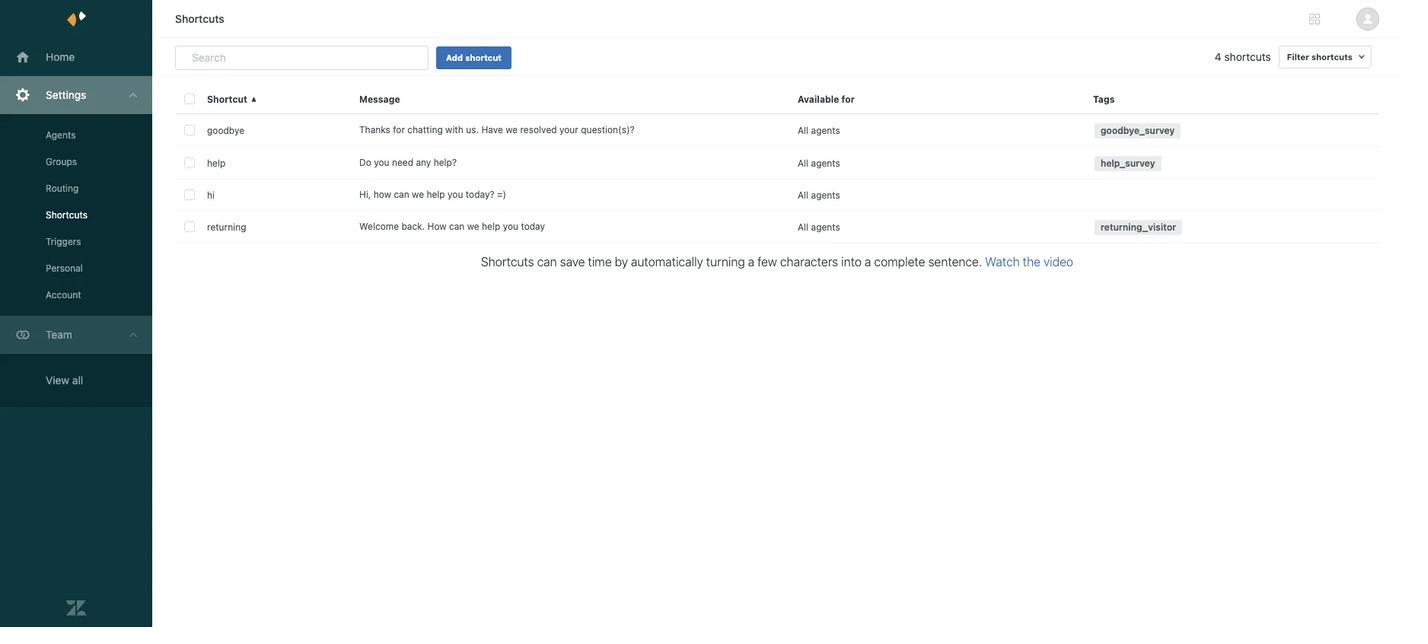 Task type: describe. For each thing, give the bounding box(es) containing it.
team
[[46, 328, 72, 341]]

all agents cell for goodbye_survey
[[789, 114, 1084, 146]]

chatting
[[408, 124, 443, 135]]

agents for returning_visitor
[[811, 221, 840, 233]]

2 vertical spatial you
[[503, 221, 518, 232]]

question(s)?
[[581, 124, 635, 135]]

table containing shortcuts can save time by automatically turning a few characters into a complete sentence.
[[175, 84, 1391, 627]]

4
[[1215, 50, 1222, 63]]

2 horizontal spatial we
[[506, 124, 518, 135]]

by
[[615, 255, 628, 269]]

all for =)
[[798, 189, 809, 201]]

=)
[[497, 189, 506, 200]]

shortcut column header
[[198, 84, 350, 114]]

resolved
[[520, 124, 557, 135]]

row containing do you need any help?
[[175, 147, 1379, 180]]

1 a from the left
[[748, 255, 755, 269]]

welcome back. how can we help you today
[[359, 221, 545, 232]]

add shortcut
[[446, 53, 502, 62]]

do
[[359, 157, 371, 168]]

goodbye_survey
[[1101, 125, 1175, 136]]

filter shortcuts button
[[1279, 46, 1372, 69]]

help_survey
[[1101, 158, 1155, 169]]

agents for goodbye_survey
[[811, 124, 840, 136]]

with
[[445, 124, 463, 135]]

how
[[427, 221, 447, 232]]

hi,
[[359, 189, 371, 200]]

0 vertical spatial shortcuts
[[175, 12, 224, 25]]

thanks for chatting with us. have we resolved your question(s)?
[[359, 124, 635, 135]]

returning
[[207, 221, 246, 233]]

complete
[[874, 255, 925, 269]]

us.
[[466, 124, 479, 135]]

add
[[446, 53, 463, 62]]

0 vertical spatial you
[[374, 157, 389, 168]]

add shortcut button
[[436, 46, 511, 69]]

agents
[[46, 129, 76, 141]]

how
[[374, 189, 391, 200]]

thanks
[[359, 124, 390, 135]]

few
[[758, 255, 777, 269]]

automatically
[[631, 255, 703, 269]]

returning_visitor
[[1101, 222, 1176, 233]]

personal
[[46, 263, 83, 274]]

all agents for goodbye_survey
[[798, 124, 840, 136]]

routing
[[46, 183, 79, 194]]

watch the video link
[[985, 255, 1073, 269]]

time
[[588, 255, 612, 269]]

sentence.
[[928, 255, 982, 269]]

available
[[798, 93, 839, 105]]

shortcuts for 4 shortcuts
[[1224, 50, 1271, 63]]

message column header
[[350, 84, 789, 114]]

help?
[[434, 157, 457, 168]]

any
[[416, 157, 431, 168]]

save
[[560, 255, 585, 269]]

1 vertical spatial can
[[449, 221, 465, 232]]

shortcuts can save time by automatically turning a few characters into a complete sentence. watch the video
[[481, 255, 1073, 269]]

2 all from the top
[[798, 157, 809, 169]]

agents for help_survey
[[811, 157, 840, 169]]

row containing thanks for chatting with us. have we resolved your question(s)?
[[175, 114, 1379, 147]]

3 all agents cell from the top
[[789, 180, 1084, 210]]

the
[[1023, 255, 1041, 269]]

1 vertical spatial help
[[427, 189, 445, 200]]



Task type: vqa. For each thing, say whether or not it's contained in the screenshot.
'help?'
yes



Task type: locate. For each thing, give the bounding box(es) containing it.
for for thanks
[[393, 124, 405, 135]]

all agents for help_survey
[[798, 157, 840, 169]]

you right do
[[374, 157, 389, 168]]

a
[[748, 255, 755, 269], [865, 255, 871, 269]]

2 vertical spatial can
[[537, 255, 557, 269]]

2 horizontal spatial you
[[503, 221, 518, 232]]

1 row from the top
[[175, 84, 1379, 114]]

0 horizontal spatial for
[[393, 124, 405, 135]]

help up how
[[427, 189, 445, 200]]

your
[[559, 124, 578, 135]]

Search field
[[192, 51, 401, 65]]

message
[[359, 93, 400, 105]]

for right available
[[842, 93, 855, 105]]

we down today?
[[467, 221, 479, 232]]

view
[[46, 374, 69, 387]]

all agents cell for help_survey
[[789, 147, 1084, 179]]

all agents cell
[[789, 114, 1084, 146], [789, 147, 1084, 179], [789, 180, 1084, 210], [789, 211, 1084, 243]]

3 all agents from the top
[[798, 189, 840, 201]]

back.
[[401, 221, 425, 232]]

2 all agents cell from the top
[[789, 147, 1084, 179]]

shortcuts right '4'
[[1224, 50, 1271, 63]]

2 horizontal spatial shortcuts
[[481, 255, 534, 269]]

2 vertical spatial shortcuts
[[481, 255, 534, 269]]

available for column header
[[789, 84, 1084, 114]]

shortcut
[[465, 53, 502, 62]]

all agents for returning_visitor
[[798, 221, 840, 233]]

for right thanks
[[393, 124, 405, 135]]

all for resolved
[[798, 124, 809, 136]]

settings
[[46, 88, 86, 101]]

shortcut
[[207, 93, 247, 105]]

video
[[1044, 255, 1073, 269]]

0 vertical spatial for
[[842, 93, 855, 105]]

0 horizontal spatial help
[[207, 157, 226, 169]]

1 all from the top
[[798, 124, 809, 136]]

can
[[394, 189, 409, 200], [449, 221, 465, 232], [537, 255, 557, 269]]

hi, how can we help you today? =)
[[359, 189, 506, 200]]

watch
[[985, 255, 1020, 269]]

4 shortcuts
[[1215, 50, 1271, 63]]

shortcuts for filter shortcuts
[[1312, 52, 1353, 62]]

we right "have" in the top left of the page
[[506, 124, 518, 135]]

2 vertical spatial we
[[467, 221, 479, 232]]

today
[[521, 221, 545, 232]]

welcome
[[359, 221, 399, 232]]

0 horizontal spatial a
[[748, 255, 755, 269]]

row
[[175, 84, 1379, 114], [175, 114, 1379, 147], [175, 147, 1379, 180], [175, 180, 1379, 211], [175, 211, 1379, 244]]

zendesk products image
[[1309, 14, 1320, 24]]

you
[[374, 157, 389, 168], [448, 189, 463, 200], [503, 221, 518, 232]]

1 horizontal spatial for
[[842, 93, 855, 105]]

1 vertical spatial shortcuts
[[46, 209, 88, 221]]

all
[[72, 374, 83, 387]]

1 vertical spatial for
[[393, 124, 405, 135]]

0 horizontal spatial you
[[374, 157, 389, 168]]

1 vertical spatial you
[[448, 189, 463, 200]]

0 vertical spatial help
[[207, 157, 226, 169]]

groups
[[46, 156, 77, 167]]

help down "=)"
[[482, 221, 500, 232]]

table
[[175, 84, 1391, 627]]

2 vertical spatial help
[[482, 221, 500, 232]]

1 horizontal spatial shortcuts
[[175, 12, 224, 25]]

all
[[798, 124, 809, 136], [798, 157, 809, 169], [798, 189, 809, 201], [798, 221, 809, 233]]

tags
[[1093, 93, 1115, 105]]

you left today?
[[448, 189, 463, 200]]

2 a from the left
[[865, 255, 871, 269]]

we
[[506, 124, 518, 135], [412, 189, 424, 200], [467, 221, 479, 232]]

help
[[207, 157, 226, 169], [427, 189, 445, 200], [482, 221, 500, 232]]

1 horizontal spatial a
[[865, 255, 871, 269]]

all for today
[[798, 221, 809, 233]]

row containing welcome back. how can we help you today
[[175, 211, 1379, 244]]

0 vertical spatial we
[[506, 124, 518, 135]]

available for
[[798, 93, 855, 105]]

account
[[46, 289, 81, 301]]

characters
[[780, 255, 838, 269]]

turning
[[706, 255, 745, 269]]

goodbye
[[207, 124, 244, 136]]

into
[[841, 255, 862, 269]]

a right into
[[865, 255, 871, 269]]

3 all from the top
[[798, 189, 809, 201]]

3 row from the top
[[175, 147, 1379, 180]]

0 horizontal spatial we
[[412, 189, 424, 200]]

for for available
[[842, 93, 855, 105]]

view all
[[46, 374, 83, 387]]

0 horizontal spatial shortcuts
[[46, 209, 88, 221]]

row containing shortcut
[[175, 84, 1379, 114]]

all agents cell for returning_visitor
[[789, 211, 1084, 243]]

hi
[[207, 189, 215, 201]]

2 agents from the top
[[811, 157, 840, 169]]

shortcuts inside button
[[1312, 52, 1353, 62]]

all agents
[[798, 124, 840, 136], [798, 157, 840, 169], [798, 189, 840, 201], [798, 221, 840, 233]]

1 horizontal spatial can
[[449, 221, 465, 232]]

do you need any help?
[[359, 157, 457, 168]]

agents
[[811, 124, 840, 136], [811, 157, 840, 169], [811, 189, 840, 201], [811, 221, 840, 233]]

4 all from the top
[[798, 221, 809, 233]]

1 horizontal spatial we
[[467, 221, 479, 232]]

0 horizontal spatial can
[[394, 189, 409, 200]]

today?
[[466, 189, 494, 200]]

triggers
[[46, 236, 81, 247]]

row containing hi, how can we help you today? =)
[[175, 180, 1379, 211]]

shortcuts
[[175, 12, 224, 25], [46, 209, 88, 221], [481, 255, 534, 269]]

4 all agents cell from the top
[[789, 211, 1084, 243]]

1 all agents from the top
[[798, 124, 840, 136]]

3 agents from the top
[[811, 189, 840, 201]]

for
[[842, 93, 855, 105], [393, 124, 405, 135]]

need
[[392, 157, 413, 168]]

4 all agents from the top
[[798, 221, 840, 233]]

help up hi
[[207, 157, 226, 169]]

a left few
[[748, 255, 755, 269]]

for inside "column header"
[[842, 93, 855, 105]]

2 row from the top
[[175, 114, 1379, 147]]

1 horizontal spatial shortcuts
[[1312, 52, 1353, 62]]

4 row from the top
[[175, 180, 1379, 211]]

2 horizontal spatial can
[[537, 255, 557, 269]]

home
[[46, 50, 75, 63]]

1 all agents cell from the top
[[789, 114, 1084, 146]]

we up back.
[[412, 189, 424, 200]]

2 horizontal spatial help
[[482, 221, 500, 232]]

tags column header
[[1084, 84, 1379, 114]]

1 vertical spatial we
[[412, 189, 424, 200]]

1 horizontal spatial help
[[427, 189, 445, 200]]

shortcuts right filter
[[1312, 52, 1353, 62]]

filter shortcuts
[[1287, 52, 1353, 62]]

1 agents from the top
[[811, 124, 840, 136]]

0 vertical spatial can
[[394, 189, 409, 200]]

you left today
[[503, 221, 518, 232]]

0 horizontal spatial shortcuts
[[1224, 50, 1271, 63]]

filter
[[1287, 52, 1309, 62]]

cell
[[1084, 180, 1379, 210]]

1 horizontal spatial you
[[448, 189, 463, 200]]

have
[[481, 124, 503, 135]]

shortcuts
[[1224, 50, 1271, 63], [1312, 52, 1353, 62]]

2 all agents from the top
[[798, 157, 840, 169]]

4 agents from the top
[[811, 221, 840, 233]]

5 row from the top
[[175, 211, 1379, 244]]



